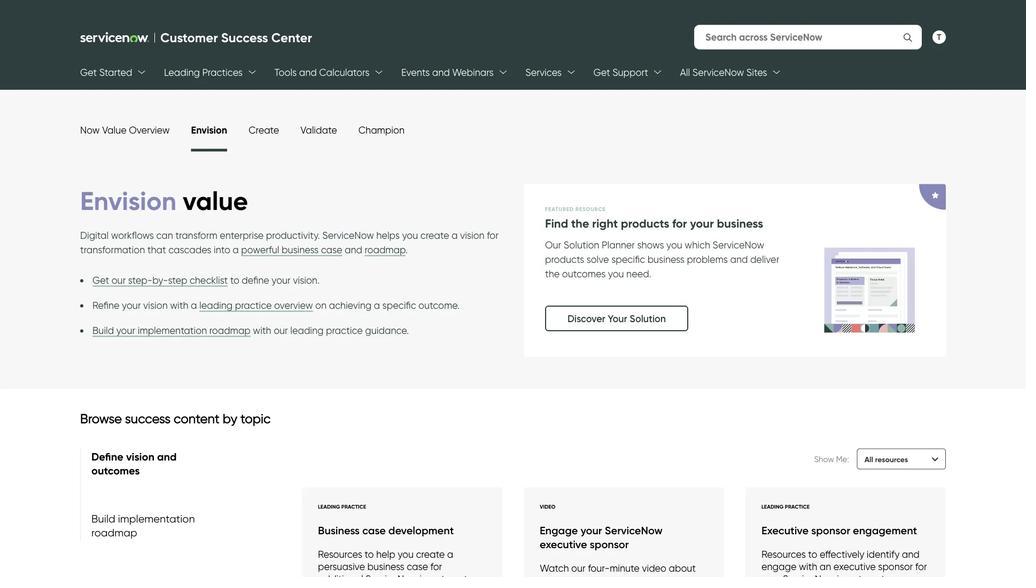 Task type: vqa. For each thing, say whether or not it's contained in the screenshot.
the rightmost Event
no



Task type: locate. For each thing, give the bounding box(es) containing it.
right
[[592, 216, 618, 231]]

executive sponsor engagement
[[761, 524, 917, 537]]

1 leading practice from the left
[[318, 503, 366, 510]]

servicenow inside resources to effectively identify and engage with an executive sponsor for your servicenow investment.
[[783, 573, 834, 577]]

1 vertical spatial the
[[545, 268, 560, 280]]

1 horizontal spatial sponsor
[[811, 524, 850, 537]]

0 horizontal spatial investment.
[[420, 573, 470, 577]]

business
[[717, 216, 763, 231], [282, 244, 319, 256], [647, 254, 685, 265], [367, 561, 404, 572]]

2 leading practice from the left
[[761, 503, 810, 510]]

and inside resources to effectively identify and engage with an executive sponsor for your servicenow investment.
[[902, 548, 920, 560]]

1 horizontal spatial leading practice
[[761, 503, 810, 510]]

get left started at the left top
[[80, 66, 97, 78]]

vision.
[[293, 274, 320, 286]]

0 horizontal spatial leading practice
[[318, 503, 366, 510]]

get support
[[593, 66, 648, 78]]

with down leading practice overview link at the bottom
[[253, 325, 271, 336]]

1 horizontal spatial practice
[[785, 503, 810, 510]]

by-
[[152, 274, 168, 286]]

roadmap down helps
[[365, 244, 405, 256]]

leading up business
[[318, 503, 340, 510]]

investment.
[[420, 573, 470, 577], [837, 573, 887, 577]]

sponsor down identify
[[878, 561, 913, 572]]

1 horizontal spatial solution
[[630, 313, 666, 324]]

0 horizontal spatial executive
[[540, 537, 587, 551]]

your down executive
[[761, 573, 780, 577]]

sponsor up four-
[[590, 537, 629, 551]]

1 vertical spatial practice
[[326, 325, 363, 336]]

products
[[621, 216, 669, 231], [545, 254, 584, 265]]

1 horizontal spatial an
[[820, 561, 831, 572]]

0 vertical spatial roadmap
[[365, 244, 405, 256]]

to left define
[[230, 274, 239, 286]]

2 vertical spatial case
[[407, 561, 428, 572]]

and inside events and webinars link
[[432, 66, 450, 78]]

find
[[545, 216, 568, 231]]

2 practice from the left
[[785, 503, 810, 510]]

business case development
[[318, 524, 454, 537]]

value
[[102, 124, 127, 136]]

0 horizontal spatial leading
[[164, 66, 200, 78]]

investment. down development
[[420, 573, 470, 577]]

leading practice overview link
[[199, 300, 313, 312]]

step-
[[128, 274, 152, 286]]

products inside featured resource find the right products for your business
[[621, 216, 669, 231]]

.
[[405, 244, 408, 256]]

that
[[147, 244, 166, 256]]

1 horizontal spatial leading
[[290, 325, 324, 336]]

sponsor
[[811, 524, 850, 537], [590, 537, 629, 551], [878, 561, 913, 572]]

and right "events"
[[432, 66, 450, 78]]

2 vertical spatial executive
[[623, 575, 666, 577]]

with inside resources to effectively identify and engage with an executive sponsor for your servicenow investment.
[[799, 561, 817, 572]]

define
[[242, 274, 269, 286]]

with down executive
[[799, 561, 817, 572]]

powerful
[[241, 244, 279, 256]]

our left step-
[[112, 274, 126, 286]]

me:
[[836, 454, 849, 464]]

servicenow
[[692, 66, 744, 78], [322, 230, 374, 241], [713, 239, 764, 251], [605, 524, 663, 537], [366, 573, 417, 577], [783, 573, 834, 577]]

and right tools
[[299, 66, 317, 78]]

engage your servicenow executive sponsor
[[540, 524, 663, 551]]

leading practices link
[[164, 58, 243, 87]]

business down shows
[[647, 254, 685, 265]]

servicenow down help
[[366, 573, 417, 577]]

0 horizontal spatial sponsor
[[590, 537, 629, 551]]

create down development
[[416, 548, 445, 560]]

1 vertical spatial with
[[253, 325, 271, 336]]

1 horizontal spatial engage
[[761, 561, 796, 572]]

1 horizontal spatial case
[[362, 524, 386, 537]]

0 vertical spatial leading
[[199, 300, 233, 311]]

chevron down image
[[932, 455, 938, 463]]

our left four-
[[571, 562, 586, 574]]

leading practice up executive
[[761, 503, 810, 510]]

your inside engage your servicenow executive sponsor
[[581, 524, 602, 537]]

roadmap down leading practice overview link at the bottom
[[209, 325, 251, 336]]

envision
[[191, 124, 227, 136], [80, 185, 176, 216]]

0 horizontal spatial our
[[112, 274, 126, 286]]

get for get started
[[80, 66, 97, 78]]

tools
[[274, 66, 297, 78]]

practice
[[235, 300, 272, 311], [326, 325, 363, 336]]

featured
[[545, 206, 574, 212]]

leading practice up business
[[318, 503, 366, 510]]

center
[[271, 30, 312, 46]]

to inside resources to effectively identify and engage with an executive sponsor for your servicenow investment.
[[808, 548, 817, 560]]

0 horizontal spatial vision
[[143, 300, 168, 311]]

and left the roadmap link
[[345, 244, 362, 256]]

solve
[[587, 254, 609, 265]]

2 horizontal spatial our
[[571, 562, 586, 574]]

success
[[125, 411, 171, 426]]

problems
[[687, 254, 728, 265]]

2 horizontal spatial executive
[[834, 561, 876, 572]]

an
[[820, 561, 831, 572], [609, 575, 621, 577]]

0 horizontal spatial practice
[[235, 300, 272, 311]]

create inside digital workflows can transform enterprise productivity. servicenow helps you create a vision for transformation that cascades into a
[[420, 230, 449, 241]]

customer success center
[[160, 30, 312, 46]]

you inside resources to help you create a persuasive business case for additional servicenow investment.
[[398, 548, 414, 560]]

practice down define
[[235, 300, 272, 311]]

specific inside our solution planner shows you which servicenow products solve specific business problems and deliver the outcomes you need.
[[611, 254, 645, 265]]

0 vertical spatial our
[[112, 274, 126, 286]]

products down our
[[545, 254, 584, 265]]

which
[[685, 239, 710, 251]]

leading
[[199, 300, 233, 311], [290, 325, 324, 336]]

our inside watch our four-minute video about how to engage an executive sponso
[[571, 562, 586, 574]]

0 horizontal spatial practice
[[341, 503, 366, 510]]

1 horizontal spatial resources
[[761, 548, 806, 560]]

0 horizontal spatial an
[[609, 575, 621, 577]]

1 horizontal spatial vision
[[460, 230, 484, 241]]

value
[[183, 185, 248, 216]]

1 vertical spatial executive
[[834, 561, 876, 572]]

practice up business
[[341, 503, 366, 510]]

1 vertical spatial specific
[[382, 300, 416, 311]]

envision for envision
[[191, 124, 227, 136]]

powerful business case link
[[241, 244, 342, 256]]

your up which
[[690, 216, 714, 231]]

1 horizontal spatial with
[[253, 325, 271, 336]]

to left effectively
[[808, 548, 817, 560]]

business inside our solution planner shows you which servicenow products solve specific business problems and deliver the outcomes you need.
[[647, 254, 685, 265]]

1 vertical spatial sponsor
[[590, 537, 629, 551]]

1 vertical spatial engage
[[572, 575, 607, 577]]

1 vertical spatial solution
[[630, 313, 666, 324]]

an down minute
[[609, 575, 621, 577]]

servicenow down effectively
[[783, 573, 834, 577]]

all servicenow sites link
[[680, 58, 767, 87]]

0 horizontal spatial the
[[545, 268, 560, 280]]

engagement
[[853, 524, 917, 537]]

star image
[[932, 192, 939, 199]]

get inside "link"
[[593, 66, 610, 78]]

1 vertical spatial all
[[864, 455, 873, 464]]

resources
[[318, 548, 362, 560], [761, 548, 806, 560]]

your right refine
[[122, 300, 141, 311]]

0 horizontal spatial products
[[545, 254, 584, 265]]

your
[[608, 313, 627, 324]]

1 horizontal spatial executive
[[623, 575, 666, 577]]

now value overview
[[80, 124, 170, 136]]

0 vertical spatial engage
[[761, 561, 796, 572]]

sponsor inside engage your servicenow executive sponsor
[[590, 537, 629, 551]]

roadmap link
[[365, 244, 405, 256]]

solution inside our solution planner shows you which servicenow products solve specific business problems and deliver the outcomes you need.
[[564, 239, 599, 251]]

our down refine your vision with a leading practice overview on achieving a specific outcome.
[[274, 325, 288, 336]]

practice up executive
[[785, 503, 810, 510]]

transform
[[175, 230, 217, 241]]

1 vertical spatial products
[[545, 254, 584, 265]]

get for get support
[[593, 66, 610, 78]]

1 horizontal spatial the
[[571, 216, 589, 231]]

your right build
[[116, 325, 135, 336]]

you inside digital workflows can transform enterprise productivity. servicenow helps you create a vision for transformation that cascades into a
[[402, 230, 418, 241]]

your
[[690, 216, 714, 231], [272, 274, 291, 286], [122, 300, 141, 311], [116, 325, 135, 336], [581, 524, 602, 537], [761, 573, 780, 577]]

0 vertical spatial with
[[170, 300, 188, 311]]

1 vertical spatial vision
[[143, 300, 168, 311]]

2 horizontal spatial sponsor
[[878, 561, 913, 572]]

solution right your
[[630, 313, 666, 324]]

1 horizontal spatial products
[[621, 216, 669, 231]]

leading down the customer
[[164, 66, 200, 78]]

2 horizontal spatial case
[[407, 561, 428, 572]]

how
[[540, 575, 558, 577]]

your left vision.
[[272, 274, 291, 286]]

0 vertical spatial executive
[[540, 537, 587, 551]]

resource
[[576, 206, 606, 212]]

get
[[80, 66, 97, 78], [593, 66, 610, 78], [92, 274, 109, 286]]

topic
[[240, 411, 270, 426]]

solution up solve
[[564, 239, 599, 251]]

to down watch
[[561, 575, 570, 577]]

2 resources from the left
[[761, 548, 806, 560]]

and right identify
[[902, 548, 920, 560]]

0 vertical spatial case
[[321, 244, 342, 256]]

1 vertical spatial roadmap
[[209, 325, 251, 336]]

1 vertical spatial envision
[[80, 185, 176, 216]]

and inside tools and calculators link
[[299, 66, 317, 78]]

specific down planner
[[611, 254, 645, 265]]

to left help
[[365, 548, 374, 560]]

and left deliver in the right of the page
[[730, 254, 748, 265]]

video
[[642, 562, 666, 574]]

practice down achieving
[[326, 325, 363, 336]]

create right helps
[[420, 230, 449, 241]]

0 vertical spatial envision
[[191, 124, 227, 136]]

1 resources from the left
[[318, 548, 362, 560]]

0 vertical spatial the
[[571, 216, 589, 231]]

0 vertical spatial create
[[420, 230, 449, 241]]

0 horizontal spatial resources
[[318, 548, 362, 560]]

get up refine
[[92, 274, 109, 286]]

1 horizontal spatial practice
[[326, 325, 363, 336]]

1 vertical spatial case
[[362, 524, 386, 537]]

1 investment. from the left
[[420, 573, 470, 577]]

build your implementation roadmap with our leading practice guidance.
[[92, 325, 409, 336]]

overview
[[274, 300, 313, 311]]

servicenow up deliver in the right of the page
[[713, 239, 764, 251]]

2 vertical spatial our
[[571, 562, 586, 574]]

to inside resources to help you create a persuasive business case for additional servicenow investment.
[[365, 548, 374, 560]]

2 horizontal spatial with
[[799, 561, 817, 572]]

an inside watch our four-minute video about how to engage an executive sponso
[[609, 575, 621, 577]]

roadmap
[[365, 244, 405, 256], [209, 325, 251, 336]]

engage down four-
[[572, 575, 607, 577]]

servicenow up minute
[[605, 524, 663, 537]]

the
[[571, 216, 589, 231], [545, 268, 560, 280]]

executive down video
[[623, 575, 666, 577]]

the down resource
[[571, 216, 589, 231]]

engage
[[761, 561, 796, 572], [572, 575, 607, 577]]

1 vertical spatial create
[[416, 548, 445, 560]]

the down our
[[545, 268, 560, 280]]

0 horizontal spatial all
[[680, 66, 690, 78]]

leading down checklist on the top of page
[[199, 300, 233, 311]]

shows
[[637, 239, 664, 251]]

success
[[221, 30, 268, 46]]

services
[[525, 66, 562, 78]]

1 horizontal spatial all
[[864, 455, 873, 464]]

2 vertical spatial sponsor
[[878, 561, 913, 572]]

0 vertical spatial an
[[820, 561, 831, 572]]

need.
[[626, 268, 651, 280]]

executive down effectively
[[834, 561, 876, 572]]

cascades
[[168, 244, 211, 256]]

with down step
[[170, 300, 188, 311]]

an down effectively
[[820, 561, 831, 572]]

create link
[[249, 124, 279, 136]]

resources inside resources to help you create a persuasive business case for additional servicenow investment.
[[318, 548, 362, 560]]

a
[[452, 230, 458, 241], [233, 244, 239, 256], [191, 300, 197, 311], [374, 300, 380, 311], [447, 548, 453, 560]]

0 horizontal spatial case
[[321, 244, 342, 256]]

for inside resources to effectively identify and engage with an executive sponsor for your servicenow investment.
[[915, 561, 927, 572]]

products up shows
[[621, 216, 669, 231]]

leading up executive
[[761, 503, 784, 510]]

business down help
[[367, 561, 404, 572]]

sponsor up effectively
[[811, 524, 850, 537]]

2 vertical spatial with
[[799, 561, 817, 572]]

0 horizontal spatial engage
[[572, 575, 607, 577]]

to inside watch our four-minute video about how to engage an executive sponso
[[561, 575, 570, 577]]

you right help
[[398, 548, 414, 560]]

get support link
[[593, 58, 648, 87]]

0 vertical spatial products
[[621, 216, 669, 231]]

business up deliver in the right of the page
[[717, 216, 763, 231]]

you up . on the top of page
[[402, 230, 418, 241]]

outcome.
[[418, 300, 460, 311]]

1 horizontal spatial investment.
[[837, 573, 887, 577]]

browse success content by topic
[[80, 411, 270, 426]]

specific up guidance.
[[382, 300, 416, 311]]

0 horizontal spatial solution
[[564, 239, 599, 251]]

all
[[680, 66, 690, 78], [864, 455, 873, 464]]

resources inside resources to effectively identify and engage with an executive sponsor for your servicenow investment.
[[761, 548, 806, 560]]

business inside resources to help you create a persuasive business case for additional servicenow investment.
[[367, 561, 404, 572]]

additional
[[318, 573, 363, 577]]

2 investment. from the left
[[837, 573, 887, 577]]

practices
[[202, 66, 243, 78]]

leading down overview
[[290, 325, 324, 336]]

all for all servicenow sites
[[680, 66, 690, 78]]

leading practice for executive
[[761, 503, 810, 510]]

and inside our solution planner shows you which servicenow products solve specific business problems and deliver the outcomes you need.
[[730, 254, 748, 265]]

1 horizontal spatial envision
[[191, 124, 227, 136]]

1 horizontal spatial leading
[[318, 503, 340, 510]]

for inside digital workflows can transform enterprise productivity. servicenow helps you create a vision for transformation that cascades into a
[[487, 230, 499, 241]]

and
[[299, 66, 317, 78], [432, 66, 450, 78], [345, 244, 362, 256], [730, 254, 748, 265], [902, 548, 920, 560]]

0 horizontal spatial envision
[[80, 185, 176, 216]]

refine
[[92, 300, 119, 311]]

solution
[[564, 239, 599, 251], [630, 313, 666, 324]]

about
[[669, 562, 696, 574]]

your right engage
[[581, 524, 602, 537]]

resources up persuasive
[[318, 548, 362, 560]]

1 horizontal spatial specific
[[611, 254, 645, 265]]

0 vertical spatial practice
[[235, 300, 272, 311]]

persuasive
[[318, 561, 365, 572]]

executive down engage
[[540, 537, 587, 551]]

1 practice from the left
[[341, 503, 366, 510]]

resources down executive
[[761, 548, 806, 560]]

1 vertical spatial our
[[274, 325, 288, 336]]

investment. down effectively
[[837, 573, 887, 577]]

leading practice
[[318, 503, 366, 510], [761, 503, 810, 510]]

practice
[[341, 503, 366, 510], [785, 503, 810, 510]]

0 vertical spatial solution
[[564, 239, 599, 251]]

get left support
[[593, 66, 610, 78]]

servicenow up powerful business case and roadmap .
[[322, 230, 374, 241]]

browse
[[80, 411, 122, 426]]

0 vertical spatial specific
[[611, 254, 645, 265]]

engage down executive
[[761, 561, 796, 572]]

our for watch
[[571, 562, 586, 574]]

with
[[170, 300, 188, 311], [253, 325, 271, 336], [799, 561, 817, 572]]

products inside our solution planner shows you which servicenow products solve specific business problems and deliver the outcomes you need.
[[545, 254, 584, 265]]

0 vertical spatial sponsor
[[811, 524, 850, 537]]

1 vertical spatial an
[[609, 575, 621, 577]]

2 horizontal spatial leading
[[761, 503, 784, 510]]

0 vertical spatial all
[[680, 66, 690, 78]]

0 vertical spatial vision
[[460, 230, 484, 241]]

1 horizontal spatial our
[[274, 325, 288, 336]]



Task type: describe. For each thing, give the bounding box(es) containing it.
executive inside watch our four-minute video about how to engage an executive sponso
[[623, 575, 666, 577]]

create inside resources to help you create a persuasive business case for additional servicenow investment.
[[416, 548, 445, 560]]

services link
[[525, 58, 562, 87]]

show
[[814, 454, 834, 464]]

customer
[[160, 30, 218, 46]]

watch our four-minute video about how to engage an executive sponso
[[540, 562, 703, 577]]

events and webinars
[[401, 66, 494, 78]]

vision inside digital workflows can transform enterprise productivity. servicenow helps you create a vision for transformation that cascades into a
[[460, 230, 484, 241]]

engage inside resources to effectively identify and engage with an executive sponsor for your servicenow investment.
[[761, 561, 796, 572]]

outcomes
[[562, 268, 606, 280]]

engage
[[540, 524, 578, 537]]

events and webinars link
[[401, 58, 494, 87]]

video
[[540, 503, 555, 510]]

practice for executive
[[785, 503, 810, 510]]

identify
[[867, 548, 900, 560]]

create
[[249, 124, 279, 136]]

resources for executive
[[761, 548, 806, 560]]

by
[[223, 411, 237, 426]]

four-
[[588, 562, 610, 574]]

get our step-by-step checklist link
[[92, 274, 228, 287]]

featured resource find the right products for your business
[[545, 206, 763, 231]]

refine your vision with a leading practice overview on achieving a specific outcome.
[[92, 300, 460, 311]]

content
[[174, 411, 220, 426]]

validate
[[301, 124, 337, 136]]

productivity.
[[266, 230, 320, 241]]

our
[[545, 239, 561, 251]]

all servicenow sites
[[680, 66, 767, 78]]

deliver
[[750, 254, 779, 265]]

customer success center link
[[80, 30, 315, 46]]

a inside resources to help you create a persuasive business case for additional servicenow investment.
[[447, 548, 453, 560]]

sponsor inside resources to effectively identify and engage with an executive sponsor for your servicenow investment.
[[878, 561, 913, 572]]

digital workflows can transform enterprise productivity. servicenow helps you create a vision for transformation that cascades into a
[[80, 230, 499, 256]]

engage inside watch our four-minute video about how to engage an executive sponso
[[572, 575, 607, 577]]

all for all resources
[[864, 455, 873, 464]]

leading for executive sponsor engagement
[[761, 503, 784, 510]]

you left which
[[666, 239, 682, 251]]

the inside featured resource find the right products for your business
[[571, 216, 589, 231]]

servicenow inside engage your servicenow executive sponsor
[[605, 524, 663, 537]]

champion link
[[358, 124, 405, 136]]

business down productivity.
[[282, 244, 319, 256]]

envision value
[[80, 185, 248, 216]]

0 horizontal spatial roadmap
[[209, 325, 251, 336]]

into
[[214, 244, 230, 256]]

minute
[[610, 562, 640, 574]]

build your implementation roadmap link
[[92, 325, 251, 337]]

servicenow inside resources to help you create a persuasive business case for additional servicenow investment.
[[366, 573, 417, 577]]

effectively
[[820, 548, 864, 560]]

servicenow inside digital workflows can transform enterprise productivity. servicenow helps you create a vision for transformation that cascades into a
[[322, 230, 374, 241]]

started
[[99, 66, 132, 78]]

servicenow left sites
[[692, 66, 744, 78]]

your inside featured resource find the right products for your business
[[690, 216, 714, 231]]

transformation
[[80, 244, 145, 256]]

business inside featured resource find the right products for your business
[[717, 216, 763, 231]]

workflows
[[111, 230, 154, 241]]

champion
[[358, 124, 405, 136]]

get our step-by-step checklist to define your vision.
[[92, 274, 320, 286]]

development
[[388, 524, 454, 537]]

leading practices
[[164, 66, 243, 78]]

can
[[156, 230, 173, 241]]

resources
[[875, 455, 908, 464]]

enterprise
[[220, 230, 264, 241]]

your inside resources to effectively identify and engage with an executive sponsor for your servicenow investment.
[[761, 573, 780, 577]]

guidance.
[[365, 325, 409, 336]]

discover your solution link
[[545, 306, 688, 331]]

business
[[318, 524, 360, 537]]

events
[[401, 66, 430, 78]]

planner
[[602, 239, 635, 251]]

get started
[[80, 66, 132, 78]]

tools and calculators
[[274, 66, 369, 78]]

servicenow inside our solution planner shows you which servicenow products solve specific business problems and deliver the outcomes you need.
[[713, 239, 764, 251]]

leading practice for business
[[318, 503, 366, 510]]

investment. inside resources to help you create a persuasive business case for additional servicenow investment.
[[420, 573, 470, 577]]

achieving
[[329, 300, 371, 311]]

our solution planner shows you which servicenow products solve specific business problems and deliver the outcomes you need.
[[545, 239, 779, 280]]

case inside resources to help you create a persuasive business case for additional servicenow investment.
[[407, 561, 428, 572]]

resources for business
[[318, 548, 362, 560]]

practice for business
[[341, 503, 366, 510]]

0 horizontal spatial specific
[[382, 300, 416, 311]]

0 horizontal spatial leading
[[199, 300, 233, 311]]

discover your solution
[[568, 313, 666, 324]]

now value overview link
[[80, 124, 170, 136]]

on
[[315, 300, 326, 311]]

executive inside engage your servicenow executive sponsor
[[540, 537, 587, 551]]

our for get
[[112, 274, 126, 286]]

help
[[376, 548, 395, 560]]

for inside featured resource find the right products for your business
[[672, 216, 687, 231]]

all resources
[[864, 455, 908, 464]]

executive
[[761, 524, 809, 537]]

investment. inside resources to effectively identify and engage with an executive sponsor for your servicenow investment.
[[837, 573, 887, 577]]

sites
[[746, 66, 767, 78]]

1 vertical spatial leading
[[290, 325, 324, 336]]

envision link
[[191, 124, 227, 136]]

envision for envision value
[[80, 185, 176, 216]]

helps
[[376, 230, 400, 241]]

support
[[613, 66, 648, 78]]

0 horizontal spatial with
[[170, 300, 188, 311]]

calculators
[[319, 66, 369, 78]]

Search across ServiceNow text field
[[705, 26, 889, 48]]

executive inside resources to effectively identify and engage with an executive sponsor for your servicenow investment.
[[834, 561, 876, 572]]

validate link
[[301, 124, 337, 136]]

the inside our solution planner shows you which servicenow products solve specific business problems and deliver the outcomes you need.
[[545, 268, 560, 280]]

leading for business case development
[[318, 503, 340, 510]]

discover
[[568, 313, 605, 324]]

an inside resources to effectively identify and engage with an executive sponsor for your servicenow investment.
[[820, 561, 831, 572]]

implementation
[[138, 325, 207, 336]]

you left need.
[[608, 268, 624, 280]]

webinars
[[452, 66, 494, 78]]

get started link
[[80, 58, 132, 87]]

show me:
[[814, 454, 849, 464]]

for inside resources to help you create a persuasive business case for additional servicenow investment.
[[430, 561, 442, 572]]

resources to help you create a persuasive business case for additional servicenow investment.
[[318, 548, 470, 577]]

1 horizontal spatial roadmap
[[365, 244, 405, 256]]



